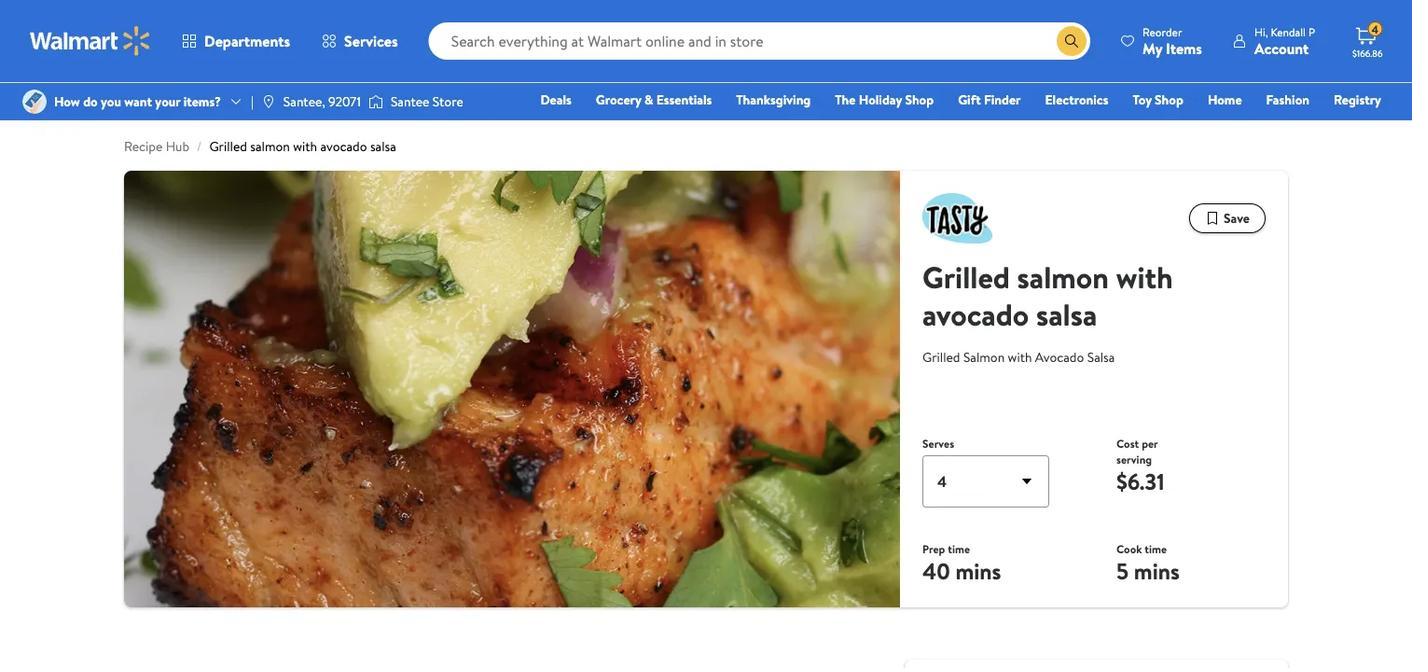 Task type: vqa. For each thing, say whether or not it's contained in the screenshot.
NEIGHBORHOOD
no



Task type: locate. For each thing, give the bounding box(es) containing it.
1 horizontal spatial mins
[[1134, 555, 1180, 586]]

home link
[[1200, 90, 1251, 110]]

with for grilled salmon with avocado salsa
[[1008, 348, 1032, 366]]

avocado
[[1036, 348, 1085, 366]]

mins right 40
[[956, 555, 1002, 586]]

2 horizontal spatial with
[[1117, 256, 1174, 298]]

time inside cook time 5 mins
[[1145, 541, 1167, 557]]

shop right toy
[[1155, 91, 1184, 109]]

1 shop from the left
[[905, 91, 934, 109]]

1 vertical spatial with
[[1117, 256, 1174, 298]]

shop
[[905, 91, 934, 109], [1155, 91, 1184, 109]]

$166.86
[[1353, 47, 1383, 59]]

with inside grilled salmon with avocado salsa
[[1117, 256, 1174, 298]]

grilled inside grilled salmon with avocado salsa
[[923, 256, 1010, 298]]

mins
[[956, 555, 1002, 586], [1134, 555, 1180, 586]]

1 vertical spatial salmon
[[1018, 256, 1109, 298]]

salmon down |
[[250, 137, 290, 155]]

grilled
[[209, 137, 247, 155], [923, 256, 1010, 298], [923, 348, 961, 366]]

0 vertical spatial salmon
[[250, 137, 290, 155]]

2 time from the left
[[1145, 541, 1167, 557]]

1 horizontal spatial salsa
[[1037, 293, 1098, 335]]

 image for santee, 92071
[[261, 94, 276, 109]]

grilled down the 'logo'
[[923, 256, 1010, 298]]

time for 40
[[948, 541, 970, 557]]

2 shop from the left
[[1155, 91, 1184, 109]]

0 horizontal spatial mins
[[956, 555, 1002, 586]]

shop inside "link"
[[905, 91, 934, 109]]

0 horizontal spatial time
[[948, 541, 970, 557]]

time
[[948, 541, 970, 557], [1145, 541, 1167, 557]]

$6.31
[[1117, 466, 1165, 497]]

departments
[[204, 31, 290, 51]]

salsa down santee
[[370, 137, 396, 155]]

1 vertical spatial salsa
[[1037, 293, 1098, 335]]

grilled salmon with avocado salsa
[[923, 256, 1174, 335]]

avocado up salmon
[[923, 293, 1029, 335]]

the holiday shop
[[835, 91, 934, 109]]

 image for santee store
[[368, 92, 383, 111]]

gift
[[958, 91, 981, 109]]

santee,
[[283, 92, 325, 111]]

2 horizontal spatial  image
[[368, 92, 383, 111]]

mins inside prep time 40 mins
[[956, 555, 1002, 586]]

with
[[293, 137, 317, 155], [1117, 256, 1174, 298], [1008, 348, 1032, 366]]

salmon up avocado
[[1018, 256, 1109, 298]]

registry
[[1334, 91, 1382, 109]]

santee store
[[391, 92, 463, 111]]

salmon
[[250, 137, 290, 155], [1018, 256, 1109, 298]]

Search search field
[[429, 22, 1091, 60]]

|
[[251, 92, 254, 111]]

&
[[645, 91, 654, 109]]

1 vertical spatial avocado
[[923, 293, 1029, 335]]

deals
[[541, 91, 572, 109]]

0 vertical spatial salsa
[[370, 137, 396, 155]]

mins right 5
[[1134, 555, 1180, 586]]

registry one debit
[[1239, 91, 1382, 135]]

5
[[1117, 555, 1129, 586]]

recipe hub link
[[124, 137, 190, 155]]

time right prep
[[948, 541, 970, 557]]

avocado
[[320, 137, 367, 155], [923, 293, 1029, 335]]

hi,
[[1255, 24, 1269, 40]]

 image right 92071
[[368, 92, 383, 111]]

time right cook
[[1145, 541, 1167, 557]]

2 vertical spatial grilled
[[923, 348, 961, 366]]

items?
[[184, 92, 221, 111]]

saved image
[[1205, 211, 1220, 226]]

clear search field text image
[[1035, 34, 1050, 49]]

0 horizontal spatial salmon
[[250, 137, 290, 155]]

mins inside cook time 5 mins
[[1134, 555, 1180, 586]]

 image right |
[[261, 94, 276, 109]]

1 horizontal spatial with
[[1008, 348, 1032, 366]]

walmart+
[[1326, 117, 1382, 135]]

grilled left salmon
[[923, 348, 961, 366]]

0 vertical spatial with
[[293, 137, 317, 155]]

1 horizontal spatial  image
[[261, 94, 276, 109]]

1 time from the left
[[948, 541, 970, 557]]

2 mins from the left
[[1134, 555, 1180, 586]]

items
[[1166, 38, 1203, 58]]

1 horizontal spatial time
[[1145, 541, 1167, 557]]

 image
[[22, 90, 47, 114], [368, 92, 383, 111], [261, 94, 276, 109]]

2 vertical spatial with
[[1008, 348, 1032, 366]]

kendall
[[1271, 24, 1306, 40]]

salsa
[[370, 137, 396, 155], [1037, 293, 1098, 335]]

 image left the how
[[22, 90, 47, 114]]

shop right holiday
[[905, 91, 934, 109]]

1 horizontal spatial shop
[[1155, 91, 1184, 109]]

your
[[155, 92, 180, 111]]

mins for 40 mins
[[956, 555, 1002, 586]]

debit
[[1270, 117, 1302, 135]]

serving
[[1117, 452, 1152, 467]]

hub
[[166, 137, 190, 155]]

0 horizontal spatial  image
[[22, 90, 47, 114]]

avocado down 92071
[[320, 137, 367, 155]]

40
[[923, 555, 950, 586]]

salsa inside grilled salmon with avocado salsa
[[1037, 293, 1098, 335]]

finder
[[984, 91, 1021, 109]]

0 horizontal spatial shop
[[905, 91, 934, 109]]

1 mins from the left
[[956, 555, 1002, 586]]

time inside prep time 40 mins
[[948, 541, 970, 557]]

store
[[433, 92, 463, 111]]

1 horizontal spatial salmon
[[1018, 256, 1109, 298]]

0 vertical spatial avocado
[[320, 137, 367, 155]]

1 horizontal spatial avocado
[[923, 293, 1029, 335]]

home
[[1208, 91, 1242, 109]]

grilled right /
[[209, 137, 247, 155]]

mins for 5 mins
[[1134, 555, 1180, 586]]

1 vertical spatial grilled
[[923, 256, 1010, 298]]

salsa up avocado
[[1037, 293, 1098, 335]]

reorder my items
[[1143, 24, 1203, 58]]

departments button
[[166, 19, 306, 63]]

services button
[[306, 19, 414, 63]]

cook
[[1117, 541, 1142, 557]]

santee, 92071
[[283, 92, 361, 111]]



Task type: describe. For each thing, give the bounding box(es) containing it.
0 horizontal spatial avocado
[[320, 137, 367, 155]]

do
[[83, 92, 98, 111]]

toy shop
[[1133, 91, 1184, 109]]

search icon image
[[1065, 34, 1080, 49]]

per
[[1142, 436, 1159, 452]]

/
[[197, 137, 202, 155]]

prep time 40 mins
[[923, 541, 1002, 586]]

how
[[54, 92, 80, 111]]

p
[[1309, 24, 1316, 40]]

thanksgiving
[[736, 91, 811, 109]]

4
[[1372, 21, 1379, 37]]

deals link
[[532, 90, 580, 110]]

with for grilled salmon with avocado salsa
[[1117, 256, 1174, 298]]

essentials
[[657, 91, 712, 109]]

walmart+ link
[[1318, 116, 1390, 136]]

avocado inside grilled salmon with avocado salsa
[[923, 293, 1029, 335]]

toy shop link
[[1125, 90, 1192, 110]]

grilled for grilled salmon with avocado salsa
[[923, 348, 961, 366]]

toy
[[1133, 91, 1152, 109]]

cost
[[1117, 436, 1140, 452]]

hi, kendall p account
[[1255, 24, 1316, 58]]

0 horizontal spatial salsa
[[370, 137, 396, 155]]

santee
[[391, 92, 430, 111]]

cost per serving $6.31
[[1117, 436, 1165, 497]]

0 horizontal spatial with
[[293, 137, 317, 155]]

recipe hub / grilled salmon with avocado salsa
[[124, 137, 396, 155]]

my
[[1143, 38, 1163, 58]]

holiday
[[859, 91, 902, 109]]

fashion
[[1267, 91, 1310, 109]]

salmon
[[964, 348, 1005, 366]]

services
[[344, 31, 398, 51]]

recipe
[[124, 137, 163, 155]]

electronics
[[1046, 91, 1109, 109]]

grilled salmon with avocado salsa image
[[124, 171, 900, 607]]

one
[[1239, 117, 1267, 135]]

walmart image
[[30, 26, 151, 56]]

grocery & essentials
[[596, 91, 712, 109]]

save
[[1224, 209, 1250, 227]]

time for 5
[[1145, 541, 1167, 557]]

you
[[101, 92, 121, 111]]

one debit link
[[1230, 116, 1310, 136]]

reorder
[[1143, 24, 1183, 40]]

save button
[[1190, 203, 1266, 233]]

registry link
[[1326, 90, 1390, 110]]

want
[[124, 92, 152, 111]]

cook time 5 mins
[[1117, 541, 1180, 586]]

grilled for grilled salmon with avocado salsa
[[923, 256, 1010, 298]]

fashion link
[[1258, 90, 1318, 110]]

gift finder link
[[950, 90, 1030, 110]]

how do you want your items?
[[54, 92, 221, 111]]

0 vertical spatial grilled
[[209, 137, 247, 155]]

grocery
[[596, 91, 642, 109]]

thanksgiving link
[[728, 90, 819, 110]]

Walmart Site-Wide search field
[[429, 22, 1091, 60]]

92071
[[329, 92, 361, 111]]

serves
[[923, 436, 955, 452]]

gift finder
[[958, 91, 1021, 109]]

salmon inside grilled salmon with avocado salsa
[[1018, 256, 1109, 298]]

 image for how do you want your items?
[[22, 90, 47, 114]]

the holiday shop link
[[827, 90, 943, 110]]

salsa
[[1088, 348, 1115, 366]]

account
[[1255, 38, 1309, 58]]

prep
[[923, 541, 946, 557]]

logo image
[[923, 193, 993, 243]]

grilled salmon with avocado salsa
[[923, 348, 1115, 366]]

electronics link
[[1037, 90, 1117, 110]]

the
[[835, 91, 856, 109]]

grocery & essentials link
[[588, 90, 721, 110]]



